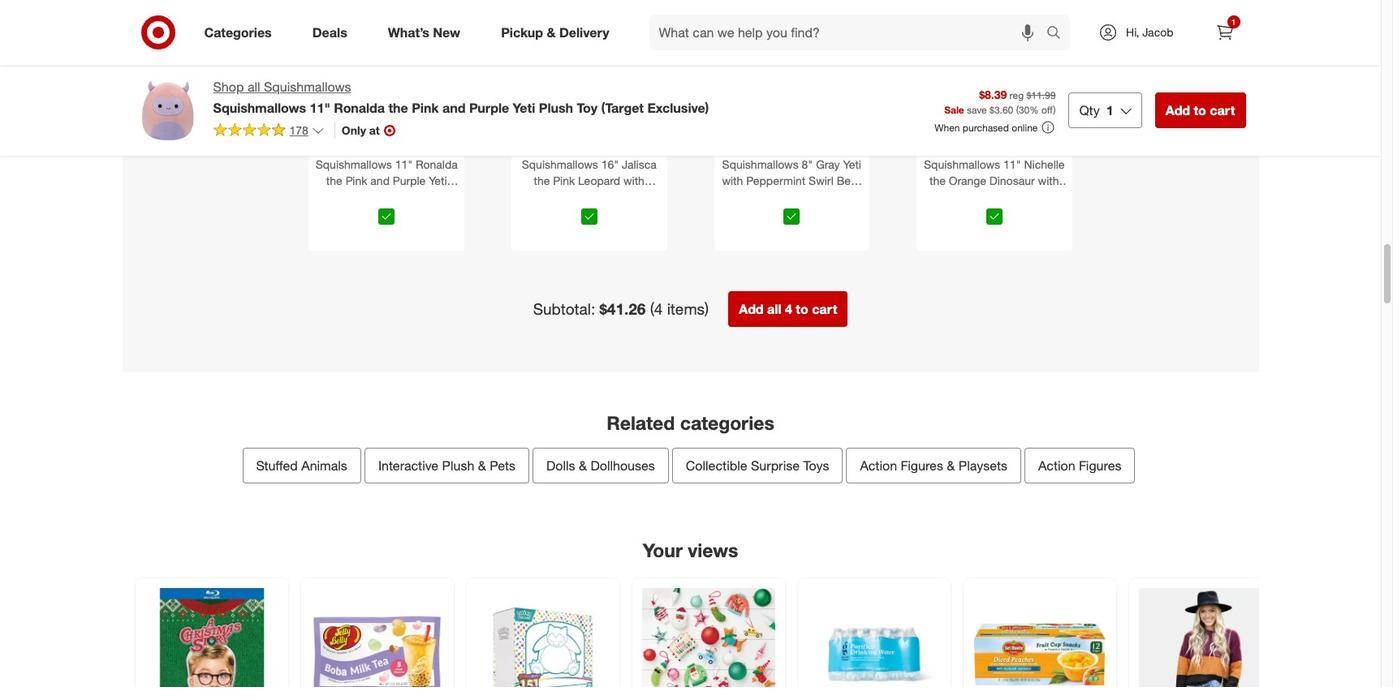 Task type: locate. For each thing, give the bounding box(es) containing it.
pink up $8.39 sale squishmallows 11" ronalda the pink and purple yeti plush toy (target exclusive)
[[412, 100, 439, 116]]

0 vertical spatial yeti
[[513, 100, 535, 116]]

2 horizontal spatial pink
[[553, 174, 575, 188]]

what's new link
[[374, 15, 481, 50]]

all right shop
[[248, 79, 260, 95]]

$8.39 inside $8.39 sale squishmallows 11" nichelle the orange dinosaur with fuzzy head plush toy
[[979, 124, 1010, 141]]

1 vertical spatial all
[[767, 301, 782, 318]]

11"
[[310, 100, 330, 116], [395, 158, 413, 172], [1004, 158, 1021, 172]]

squishmallows 16" jalisca the pink leopard with fuzzy belly plush toy link
[[515, 157, 664, 204]]

2 figures from the left
[[1079, 458, 1122, 474]]

add for add to cart
[[1166, 102, 1191, 119]]

plush down the leopard in the top of the page
[[595, 190, 623, 204]]

2 horizontal spatial yeti
[[843, 158, 862, 172]]

plush
[[539, 100, 573, 116], [317, 190, 345, 204], [595, 190, 623, 204], [792, 190, 820, 204], [1002, 190, 1030, 204], [442, 458, 475, 474]]

1 right jacob
[[1232, 17, 1236, 27]]

search button
[[1040, 15, 1079, 54]]

(target down at on the top of the page
[[368, 190, 403, 204]]

1 horizontal spatial purple
[[469, 100, 509, 116]]

1 vertical spatial yeti
[[843, 158, 862, 172]]

search
[[1040, 26, 1079, 42]]

None checkbox
[[379, 209, 395, 225], [784, 209, 800, 225], [987, 209, 1003, 225], [379, 209, 395, 225], [784, 209, 800, 225], [987, 209, 1003, 225]]

toy down the only
[[348, 190, 365, 204]]

2 fuzzy from the left
[[939, 190, 968, 204]]

1 horizontal spatial exclusive)
[[648, 100, 709, 116]]

1 horizontal spatial action
[[1039, 458, 1076, 474]]

delivery
[[559, 24, 610, 40]]

fuzzy inside $8.39 sale squishmallows 11" nichelle the orange dinosaur with fuzzy head plush toy
[[939, 190, 968, 204]]

plush down 'dinosaur'
[[1002, 190, 1030, 204]]

add
[[1166, 102, 1191, 119], [739, 301, 764, 318]]

with down "jalisca"
[[624, 174, 645, 188]]

0 horizontal spatial figures
[[901, 458, 944, 474]]

0 vertical spatial add
[[1166, 102, 1191, 119]]

ronalda down "shop all squishmallows squishmallows 11" ronalda the pink and purple yeti plush toy (target exclusive)"
[[416, 158, 458, 172]]

0 horizontal spatial cart
[[812, 301, 838, 318]]

pickup & delivery link
[[487, 15, 630, 50]]

all inside "shop all squishmallows squishmallows 11" ronalda the pink and purple yeti plush toy (target exclusive)"
[[248, 79, 260, 95]]

squishmallows inside sale squishmallows 8" gray yeti with peppermint swirl belly little plush
[[722, 158, 799, 172]]

belly down the leopard in the top of the page
[[567, 190, 592, 204]]

$8.39
[[980, 87, 1007, 101], [371, 124, 403, 141], [979, 124, 1010, 141]]

1 vertical spatial ronalda
[[416, 158, 458, 172]]

$8.39 up '$'
[[980, 87, 1007, 101]]

exclusive) inside $8.39 sale squishmallows 11" ronalda the pink and purple yeti plush toy (target exclusive)
[[406, 190, 457, 204]]

1 vertical spatial exclusive)
[[406, 190, 457, 204]]

1 horizontal spatial fuzzy
[[939, 190, 968, 204]]

yeti inside "shop all squishmallows squishmallows 11" ronalda the pink and purple yeti plush toy (target exclusive)"
[[513, 100, 535, 116]]

11" inside $8.39 sale squishmallows 11" ronalda the pink and purple yeti plush toy (target exclusive)
[[395, 158, 413, 172]]

action figures & playsets
[[860, 458, 1008, 474]]

purple
[[469, 100, 509, 116], [393, 174, 426, 188]]

ronalda up only at
[[334, 100, 385, 116]]

all for shop
[[248, 79, 260, 95]]

with left peppermint
[[722, 174, 743, 188]]

to inside add to cart button
[[1194, 102, 1207, 119]]

toy down nichelle
[[1033, 190, 1050, 204]]

figures for action figures & playsets
[[901, 458, 944, 474]]

1 vertical spatial 1
[[1107, 102, 1114, 119]]

toy inside sale squishmallows 16" jalisca the pink leopard with fuzzy belly plush toy
[[627, 190, 644, 204]]

sale squishmallows 8" gray yeti with peppermint swirl belly little plush
[[722, 141, 862, 204]]

1 figures from the left
[[901, 458, 944, 474]]

squishmallows up 178 'link' on the top of the page
[[213, 100, 306, 116]]

0 horizontal spatial fuzzy
[[535, 190, 564, 204]]

peppermint
[[746, 174, 806, 188]]

only at
[[342, 123, 380, 137]]

pink inside "shop all squishmallows squishmallows 11" ronalda the pink and purple yeti plush toy (target exclusive)"
[[412, 100, 439, 116]]

pink left the leopard in the top of the page
[[553, 174, 575, 188]]

what's new
[[388, 24, 461, 40]]

sale up 8"
[[779, 141, 805, 157]]

2 with from the left
[[722, 174, 743, 188]]

plush inside "shop all squishmallows squishmallows 11" ronalda the pink and purple yeti plush toy (target exclusive)"
[[539, 100, 573, 116]]

all left 4
[[767, 301, 782, 318]]

1 with from the left
[[624, 174, 645, 188]]

0 vertical spatial belly
[[837, 174, 862, 188]]

1 vertical spatial to
[[796, 301, 809, 318]]

0 horizontal spatial all
[[248, 79, 260, 95]]

0 horizontal spatial add
[[739, 301, 764, 318]]

$8.39 inside $8.39 sale squishmallows 11" ronalda the pink and purple yeti plush toy (target exclusive)
[[371, 124, 403, 141]]

plush inside sale squishmallows 16" jalisca the pink leopard with fuzzy belly plush toy
[[595, 190, 623, 204]]

1 horizontal spatial to
[[1194, 102, 1207, 119]]

1
[[1232, 17, 1236, 27], [1107, 102, 1114, 119]]

1 vertical spatial add
[[739, 301, 764, 318]]

playsets
[[959, 458, 1008, 474]]

0 horizontal spatial exclusive)
[[406, 190, 457, 204]]

yeti inside $8.39 sale squishmallows 11" ronalda the pink and purple yeti plush toy (target exclusive)
[[429, 174, 447, 188]]

1 horizontal spatial ronalda
[[416, 158, 458, 172]]

1 vertical spatial belly
[[567, 190, 592, 204]]

related
[[607, 412, 675, 435]]

sale inside sale squishmallows 16" jalisca the pink leopard with fuzzy belly plush toy
[[576, 141, 603, 157]]

the left the leopard in the top of the page
[[534, 174, 550, 188]]

11" for $8.39 sale squishmallows 11" nichelle the orange dinosaur with fuzzy head plush toy
[[1004, 158, 1021, 172]]

$8.39 down '$'
[[979, 124, 1010, 141]]

1 vertical spatial purple
[[393, 174, 426, 188]]

1 link
[[1207, 15, 1243, 50]]

pink down the only
[[346, 174, 367, 188]]

and
[[443, 100, 466, 116], [371, 174, 390, 188]]

& left 'pets'
[[478, 458, 486, 474]]

deals link
[[299, 15, 368, 50]]

add for add all 4 to cart
[[739, 301, 764, 318]]

purple inside $8.39 sale squishmallows 11" ronalda the pink and purple yeti plush toy (target exclusive)
[[393, 174, 426, 188]]

$8.39 sale squishmallows 11" ronalda the pink and purple yeti plush toy (target exclusive)
[[316, 124, 458, 204]]

head
[[971, 190, 999, 204]]

0 horizontal spatial (target
[[368, 190, 403, 204]]

belly inside sale squishmallows 16" jalisca the pink leopard with fuzzy belly plush toy
[[567, 190, 592, 204]]

hi, jacob
[[1126, 25, 1174, 39]]

1 horizontal spatial with
[[722, 174, 743, 188]]

(target up "16""
[[601, 100, 644, 116]]

1 horizontal spatial figures
[[1079, 458, 1122, 474]]

squishmallows
[[264, 79, 351, 95], [213, 100, 306, 116], [316, 158, 392, 172], [522, 158, 598, 172], [722, 158, 799, 172], [924, 158, 1001, 172]]

0 vertical spatial exclusive)
[[648, 100, 709, 116]]

sale down at on the top of the page
[[373, 141, 400, 157]]

squishmallows 11" nichelle the orange dinosaur with fuzzy head plush toy image
[[940, 8, 1050, 118]]

0 horizontal spatial ronalda
[[334, 100, 385, 116]]

cart right 4
[[812, 301, 838, 318]]

belly down gray
[[837, 174, 862, 188]]

plush down the only
[[317, 190, 345, 204]]

1 horizontal spatial and
[[443, 100, 466, 116]]

0 vertical spatial 1
[[1232, 17, 1236, 27]]

$8.39 for $8.39 sale squishmallows 11" ronalda the pink and purple yeti plush toy (target exclusive)
[[371, 124, 403, 141]]

0 vertical spatial purple
[[469, 100, 509, 116]]

2 horizontal spatial with
[[1038, 174, 1059, 188]]

ronalda inside "shop all squishmallows squishmallows 11" ronalda the pink and purple yeti plush toy (target exclusive)"
[[334, 100, 385, 116]]

all inside button
[[767, 301, 782, 318]]

action right toys
[[860, 458, 897, 474]]

squishmallows 11" ronalda the pink and purple yeti plush toy (target exclusive) link
[[312, 157, 461, 204]]

1 fuzzy from the left
[[535, 190, 564, 204]]

what's
[[388, 24, 430, 40]]

1 horizontal spatial 11"
[[395, 158, 413, 172]]

with down nichelle
[[1038, 174, 1059, 188]]

sale inside $8.39 reg $11.99 sale save $ 3.60 ( 30 % off )
[[945, 104, 965, 116]]

ronalda inside $8.39 sale squishmallows 11" ronalda the pink and purple yeti plush toy (target exclusive)
[[416, 158, 458, 172]]

figures inside 'link'
[[1079, 458, 1122, 474]]

0 horizontal spatial purple
[[393, 174, 426, 188]]

exclusive)
[[648, 100, 709, 116], [406, 190, 457, 204]]

squishmallows up the orange
[[924, 158, 1001, 172]]

)
[[1053, 104, 1056, 116]]

a christmas story image
[[145, 589, 278, 688]]

2 vertical spatial yeti
[[429, 174, 447, 188]]

11" inside "shop all squishmallows squishmallows 11" ronalda the pink and purple yeti plush toy (target exclusive)"
[[310, 100, 330, 116]]

0 horizontal spatial belly
[[567, 190, 592, 204]]

4
[[785, 301, 793, 318]]

$8.39 inside $8.39 reg $11.99 sale save $ 3.60 ( 30 % off )
[[980, 87, 1007, 101]]

and down at on the top of the page
[[371, 174, 390, 188]]

subtotal:
[[533, 300, 596, 319]]

0 vertical spatial all
[[248, 79, 260, 95]]

the inside $8.39 sale squishmallows 11" nichelle the orange dinosaur with fuzzy head plush toy
[[930, 174, 946, 188]]

and down new
[[443, 100, 466, 116]]

when
[[935, 121, 960, 134]]

(target
[[601, 100, 644, 116], [368, 190, 403, 204]]

the
[[389, 100, 408, 116], [326, 174, 343, 188], [534, 174, 550, 188], [930, 174, 946, 188]]

1 vertical spatial (target
[[368, 190, 403, 204]]

2 action from the left
[[1039, 458, 1076, 474]]

views
[[688, 539, 738, 562]]

1 horizontal spatial belly
[[837, 174, 862, 188]]

squishmallows inside $8.39 sale squishmallows 11" nichelle the orange dinosaur with fuzzy head plush toy
[[924, 158, 1001, 172]]

to
[[1194, 102, 1207, 119], [796, 301, 809, 318]]

1 vertical spatial and
[[371, 174, 390, 188]]

1 horizontal spatial add
[[1166, 102, 1191, 119]]

178 link
[[213, 123, 325, 141]]

1 horizontal spatial 1
[[1232, 17, 1236, 27]]

0 vertical spatial (target
[[601, 100, 644, 116]]

squishmallows down the only
[[316, 158, 392, 172]]

sale down when purchased online
[[981, 141, 1008, 157]]

with
[[624, 174, 645, 188], [722, 174, 743, 188], [1038, 174, 1059, 188]]

1 action from the left
[[860, 458, 897, 474]]

$8.39 reg $11.99 sale save $ 3.60 ( 30 % off )
[[945, 87, 1056, 116]]

surprise
[[751, 458, 800, 474]]

interactive
[[378, 458, 439, 474]]

0 vertical spatial to
[[1194, 102, 1207, 119]]

0 horizontal spatial with
[[624, 174, 645, 188]]

0 horizontal spatial action
[[860, 458, 897, 474]]

cart down 1 link
[[1210, 102, 1236, 119]]

&
[[547, 24, 556, 40], [478, 458, 486, 474], [579, 458, 587, 474], [947, 458, 955, 474]]

interactive plush & pets
[[378, 458, 516, 474]]

& right pickup
[[547, 24, 556, 40]]

qty 1
[[1080, 102, 1114, 119]]

subtotal: $41.26 (4 items)
[[533, 300, 709, 319]]

sale
[[945, 104, 965, 116], [373, 141, 400, 157], [576, 141, 603, 157], [779, 141, 805, 157], [981, 141, 1008, 157]]

plush up sale squishmallows 16" jalisca the pink leopard with fuzzy belly plush toy
[[539, 100, 573, 116]]

0 horizontal spatial 11"
[[310, 100, 330, 116]]

1 horizontal spatial yeti
[[513, 100, 535, 116]]

0 horizontal spatial pink
[[346, 174, 367, 188]]

sale inside $8.39 sale squishmallows 11" nichelle the orange dinosaur with fuzzy head plush toy
[[981, 141, 1008, 157]]

1 horizontal spatial (target
[[601, 100, 644, 116]]

the left the orange
[[930, 174, 946, 188]]

online
[[1012, 121, 1038, 134]]

toy
[[577, 100, 598, 116], [348, 190, 365, 204], [627, 190, 644, 204], [1033, 190, 1050, 204]]

the down the only
[[326, 174, 343, 188]]

image of squishmallows 11" ronalda the pink and purple yeti plush toy (target exclusive) image
[[135, 78, 200, 143]]

toy down "jalisca"
[[627, 190, 644, 204]]

action right playsets
[[1039, 458, 1076, 474]]

sale up "16""
[[576, 141, 603, 157]]

(target inside "shop all squishmallows squishmallows 11" ronalda the pink and purple yeti plush toy (target exclusive)"
[[601, 100, 644, 116]]

squishmallows up the leopard in the top of the page
[[522, 158, 598, 172]]

0 horizontal spatial and
[[371, 174, 390, 188]]

with inside sale squishmallows 8" gray yeti with peppermint swirl belly little plush
[[722, 174, 743, 188]]

purified drinking water - 24pk/16.9 fl oz bottles - good & gather™ image
[[808, 589, 941, 688]]

gingerbread playhouse christmas tree ornament set 85ct - wondershop™ image
[[642, 589, 775, 688]]

0 vertical spatial ronalda
[[334, 100, 385, 116]]

add to cart button
[[1155, 93, 1246, 128]]

1 vertical spatial cart
[[812, 301, 838, 318]]

all
[[248, 79, 260, 95], [767, 301, 782, 318]]

2 horizontal spatial 11"
[[1004, 158, 1021, 172]]

the inside sale squishmallows 16" jalisca the pink leopard with fuzzy belly plush toy
[[534, 174, 550, 188]]

the up $8.39 sale squishmallows 11" ronalda the pink and purple yeti plush toy (target exclusive)
[[389, 100, 408, 116]]

at
[[369, 123, 380, 137]]

0 horizontal spatial to
[[796, 301, 809, 318]]

0 vertical spatial and
[[443, 100, 466, 116]]

action inside 'link'
[[1039, 458, 1076, 474]]

with inside $8.39 sale squishmallows 11" nichelle the orange dinosaur with fuzzy head plush toy
[[1038, 174, 1059, 188]]

squishmallows up peppermint
[[722, 158, 799, 172]]

dolls & dollhouses link
[[533, 448, 669, 484]]

3 with from the left
[[1038, 174, 1059, 188]]

action
[[860, 458, 897, 474], [1039, 458, 1076, 474]]

belly inside sale squishmallows 8" gray yeti with peppermint swirl belly little plush
[[837, 174, 862, 188]]

0 horizontal spatial yeti
[[429, 174, 447, 188]]

add down jacob
[[1166, 102, 1191, 119]]

$8.39 right the only
[[371, 124, 403, 141]]

the inside $8.39 sale squishmallows 11" ronalda the pink and purple yeti plush toy (target exclusive)
[[326, 174, 343, 188]]

None checkbox
[[581, 209, 598, 225]]

cart
[[1210, 102, 1236, 119], [812, 301, 838, 318]]

1 right qty at the right top
[[1107, 102, 1114, 119]]

add left 4
[[739, 301, 764, 318]]

1 horizontal spatial pink
[[412, 100, 439, 116]]

0 vertical spatial cart
[[1210, 102, 1236, 119]]

1 horizontal spatial all
[[767, 301, 782, 318]]

stuffed animals link
[[242, 448, 361, 484]]

belly
[[837, 174, 862, 188], [567, 190, 592, 204]]

11" inside $8.39 sale squishmallows 11" nichelle the orange dinosaur with fuzzy head plush toy
[[1004, 158, 1021, 172]]

plush down swirl
[[792, 190, 820, 204]]

sale up 'when' at top
[[945, 104, 965, 116]]

toy up sale squishmallows 16" jalisca the pink leopard with fuzzy belly plush toy
[[577, 100, 598, 116]]

ronalda
[[334, 100, 385, 116], [416, 158, 458, 172]]

and inside $8.39 sale squishmallows 11" ronalda the pink and purple yeti plush toy (target exclusive)
[[371, 174, 390, 188]]

pink inside $8.39 sale squishmallows 11" ronalda the pink and purple yeti plush toy (target exclusive)
[[346, 174, 367, 188]]

1 horizontal spatial cart
[[1210, 102, 1236, 119]]



Task type: vqa. For each thing, say whether or not it's contained in the screenshot.
the top And
yes



Task type: describe. For each thing, give the bounding box(es) containing it.
nichelle
[[1024, 158, 1065, 172]]

plush inside $8.39 sale squishmallows 11" nichelle the orange dinosaur with fuzzy head plush toy
[[1002, 190, 1030, 204]]

shop
[[213, 79, 244, 95]]

squishmallows 16" jalisca the pink leopard with fuzzy belly plush toy image
[[534, 8, 644, 118]]

related categories
[[607, 412, 775, 435]]

add to cart
[[1166, 102, 1236, 119]]

categories
[[680, 412, 775, 435]]

squishmallows 11" ronalda the pink and purple yeti plush toy (target exclusive) image
[[332, 8, 442, 118]]

& right dolls
[[579, 458, 587, 474]]

leopard
[[578, 174, 621, 188]]

$8.39 for $8.39 sale squishmallows 11" nichelle the orange dinosaur with fuzzy head plush toy
[[979, 124, 1010, 141]]

only
[[342, 123, 366, 137]]

(4
[[650, 300, 663, 319]]

pickup & delivery
[[501, 24, 610, 40]]

jelly belly boba tea mix - 1oz image
[[311, 589, 444, 688]]

with inside sale squishmallows 16" jalisca the pink leopard with fuzzy belly plush toy
[[624, 174, 645, 188]]

pets
[[490, 458, 516, 474]]

(
[[1016, 104, 1019, 116]]

action figures & playsets link
[[847, 448, 1022, 484]]

dolls & dollhouses
[[547, 458, 655, 474]]

add all 4 to cart
[[739, 301, 838, 318]]

hi,
[[1126, 25, 1140, 39]]

stuffed animals
[[256, 458, 347, 474]]

women's colorblock striped rib sweater - cupshe image
[[1139, 589, 1272, 688]]

purchased
[[963, 121, 1009, 134]]

new
[[433, 24, 461, 40]]

add all 4 to cart button
[[729, 292, 848, 327]]

toy inside $8.39 sale squishmallows 11" nichelle the orange dinosaur with fuzzy head plush toy
[[1033, 190, 1050, 204]]

little
[[764, 190, 789, 204]]

jalisca
[[622, 158, 657, 172]]

What can we help you find? suggestions appear below search field
[[649, 15, 1051, 50]]

action for action figures & playsets
[[860, 458, 897, 474]]

collectible surprise toys link
[[672, 448, 843, 484]]

squishmallows 11" nichelle the orange dinosaur with fuzzy head plush toy link
[[920, 157, 1069, 204]]

action for action figures
[[1039, 458, 1076, 474]]

& left playsets
[[947, 458, 955, 474]]

stuffed
[[256, 458, 298, 474]]

squishmallows inside $8.39 sale squishmallows 11" ronalda the pink and purple yeti plush toy (target exclusive)
[[316, 158, 392, 172]]

30
[[1019, 104, 1030, 116]]

pokemon trading card game: scarlet & violet 151 elite trainer box image
[[476, 589, 609, 688]]

3.60
[[995, 104, 1014, 116]]

8"
[[802, 158, 813, 172]]

off
[[1042, 104, 1053, 116]]

squishmallows up 178
[[264, 79, 351, 95]]

toys
[[804, 458, 830, 474]]

action figures
[[1039, 458, 1122, 474]]

collectible
[[686, 458, 748, 474]]

squishmallows 8" gray yeti with peppermint swirl belly little plush image
[[737, 8, 847, 118]]

collectible surprise toys
[[686, 458, 830, 474]]

your
[[643, 539, 683, 562]]

your views
[[643, 539, 738, 562]]

gray
[[816, 158, 840, 172]]

swirl
[[809, 174, 834, 188]]

items)
[[667, 300, 709, 319]]

0 horizontal spatial 1
[[1107, 102, 1114, 119]]

16"
[[601, 158, 619, 172]]

1 inside 1 link
[[1232, 17, 1236, 27]]

178
[[290, 123, 308, 137]]

$11.99
[[1027, 89, 1056, 101]]

%
[[1030, 104, 1039, 116]]

and inside "shop all squishmallows squishmallows 11" ronalda the pink and purple yeti plush toy (target exclusive)"
[[443, 100, 466, 116]]

toy inside "shop all squishmallows squishmallows 11" ronalda the pink and purple yeti plush toy (target exclusive)"
[[577, 100, 598, 116]]

toy inside $8.39 sale squishmallows 11" ronalda the pink and purple yeti plush toy (target exclusive)
[[348, 190, 365, 204]]

dollhouses
[[591, 458, 655, 474]]

$8.39 sale squishmallows 11" nichelle the orange dinosaur with fuzzy head plush toy
[[924, 124, 1065, 204]]

to inside add all 4 to cart button
[[796, 301, 809, 318]]

plush left 'pets'
[[442, 458, 475, 474]]

shop all squishmallows squishmallows 11" ronalda the pink and purple yeti plush toy (target exclusive)
[[213, 79, 709, 116]]

categories link
[[190, 15, 292, 50]]

11" for $8.39 sale squishmallows 11" ronalda the pink and purple yeti plush toy (target exclusive)
[[395, 158, 413, 172]]

sale inside $8.39 sale squishmallows 11" ronalda the pink and purple yeti plush toy (target exclusive)
[[373, 141, 400, 157]]

figures for action figures
[[1079, 458, 1122, 474]]

fuzzy inside sale squishmallows 16" jalisca the pink leopard with fuzzy belly plush toy
[[535, 190, 564, 204]]

jacob
[[1143, 25, 1174, 39]]

pickup
[[501, 24, 543, 40]]

deals
[[312, 24, 347, 40]]

sale squishmallows 16" jalisca the pink leopard with fuzzy belly plush toy
[[522, 141, 657, 204]]

animals
[[302, 458, 347, 474]]

orange
[[949, 174, 987, 188]]

(target inside $8.39 sale squishmallows 11" ronalda the pink and purple yeti plush toy (target exclusive)
[[368, 190, 403, 204]]

action figures link
[[1025, 448, 1136, 484]]

dolls
[[547, 458, 575, 474]]

del monte diced peaches fruit cup snacks image
[[973, 589, 1107, 688]]

pink inside sale squishmallows 16" jalisca the pink leopard with fuzzy belly plush toy
[[553, 174, 575, 188]]

interactive plush & pets link
[[365, 448, 529, 484]]

$8.39 for $8.39 reg $11.99 sale save $ 3.60 ( 30 % off )
[[980, 87, 1007, 101]]

plush inside sale squishmallows 8" gray yeti with peppermint swirl belly little plush
[[792, 190, 820, 204]]

when purchased online
[[935, 121, 1038, 134]]

dinosaur
[[990, 174, 1035, 188]]

squishmallows 8" gray yeti with peppermint swirl belly little plush link
[[718, 157, 867, 204]]

$41.26
[[600, 300, 646, 319]]

plush inside $8.39 sale squishmallows 11" ronalda the pink and purple yeti plush toy (target exclusive)
[[317, 190, 345, 204]]

qty
[[1080, 102, 1100, 119]]

purple inside "shop all squishmallows squishmallows 11" ronalda the pink and purple yeti plush toy (target exclusive)"
[[469, 100, 509, 116]]

exclusive) inside "shop all squishmallows squishmallows 11" ronalda the pink and purple yeti plush toy (target exclusive)"
[[648, 100, 709, 116]]

yeti inside sale squishmallows 8" gray yeti with peppermint swirl belly little plush
[[843, 158, 862, 172]]

reg
[[1010, 89, 1024, 101]]

sale inside sale squishmallows 8" gray yeti with peppermint swirl belly little plush
[[779, 141, 805, 157]]

all for add
[[767, 301, 782, 318]]

squishmallows inside sale squishmallows 16" jalisca the pink leopard with fuzzy belly plush toy
[[522, 158, 598, 172]]

categories
[[204, 24, 272, 40]]

$
[[990, 104, 995, 116]]

save
[[967, 104, 987, 116]]

the inside "shop all squishmallows squishmallows 11" ronalda the pink and purple yeti plush toy (target exclusive)"
[[389, 100, 408, 116]]



